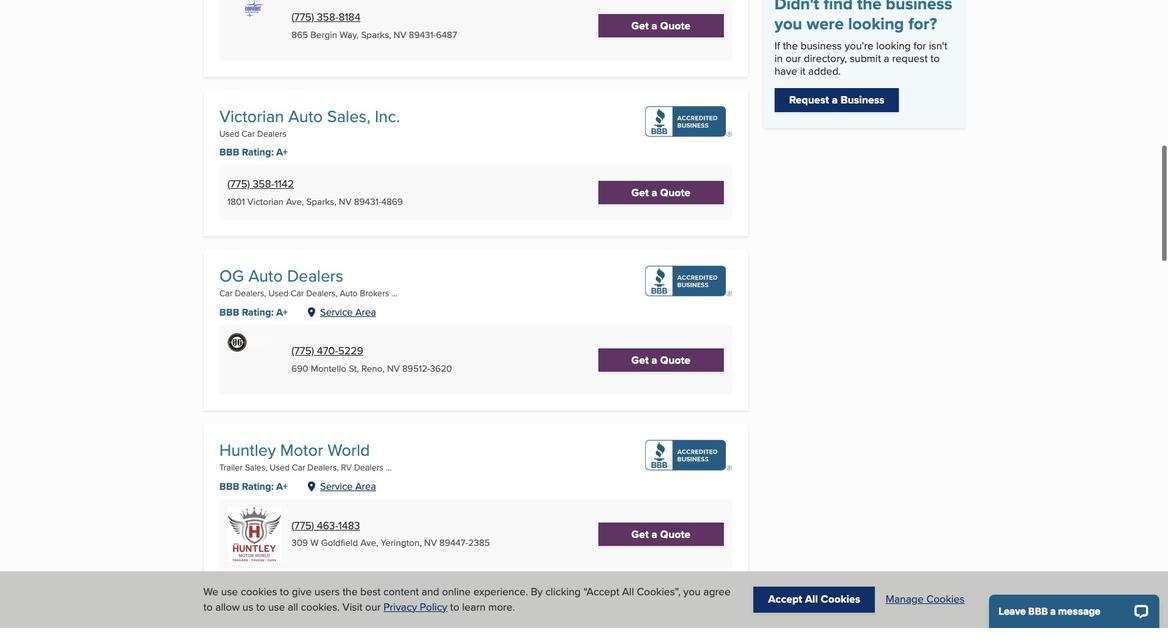Task type: describe. For each thing, give the bounding box(es) containing it.
you inside "we use cookies to give users the best content and online experience. by clicking "accept all cookies", you agree to allow us to use all cookies. visit our"
[[684, 585, 701, 600]]

358- for 1142
[[253, 176, 275, 192]]

serving for auto
[[249, 332, 286, 347]]

(775) 358-1142 1801 victorian ave , sparks, nv 89431-4869
[[228, 176, 403, 208]]

bbb rating: a+ for huntley
[[219, 480, 288, 494]]

accept all cookies
[[769, 592, 861, 608]]

huntley motor world trailer sales, used car dealers, rv dealers ...
[[219, 438, 392, 474]]

more.
[[489, 600, 515, 615]]

309
[[292, 537, 308, 550]]

auto for og
[[248, 264, 283, 288]]

cookies inside "button"
[[927, 592, 965, 608]]

cookies inside button
[[821, 592, 861, 608]]

in
[[775, 51, 783, 66]]

w
[[311, 537, 319, 550]]

all
[[288, 600, 298, 615]]

reno,
[[362, 362, 385, 376]]

have
[[775, 64, 798, 79]]

ave inside (775) 358-1142 1801 victorian ave , sparks, nv 89431-4869
[[286, 195, 302, 208]]

way
[[340, 28, 357, 41]]

manage cookies button
[[886, 592, 965, 608]]

privacy policy link
[[384, 600, 448, 615]]

ut
[[338, 564, 349, 576]]

serving for motor
[[249, 506, 286, 521]]

get for og auto dealers
[[632, 352, 649, 368]]

serving the following areas: <p>united states, canada</p> <p>nevada</p> <p>california</p> <p>hawaii</p> washington county,  ut
[[249, 506, 406, 576]]

quote for victorian auto sales, inc.
[[661, 185, 691, 200]]

463-
[[317, 518, 338, 534]]

users
[[315, 585, 340, 600]]

we
[[203, 585, 218, 600]]

0 horizontal spatial use
[[221, 585, 238, 600]]

(775) 358-8184 865 bergin way , sparks, nv 89431-6487
[[292, 9, 457, 41]]

areas: for og auto dealers
[[354, 332, 384, 347]]

give
[[292, 585, 312, 600]]

1 vertical spatial looking
[[877, 38, 911, 53]]

find
[[824, 0, 853, 16]]

a for sparks, nv
[[652, 185, 658, 200]]

all inside "we use cookies to give users the best content and online experience. by clicking "accept all cookies", you agree to allow us to use all cookies. visit our"
[[622, 585, 634, 600]]

... for og auto dealers
[[392, 287, 398, 299]]

were
[[807, 11, 844, 36]]

865
[[292, 28, 308, 41]]

added.
[[809, 64, 841, 79]]

huntley motor world link
[[219, 438, 370, 462]]

request
[[790, 92, 830, 108]]

cookies",
[[637, 585, 681, 600]]

visit
[[343, 600, 363, 615]]

a inside didn't find the business you were looking for? if the business you're looking for isn't in our directory, submit a request to have it added.
[[884, 51, 890, 66]]

experience.
[[474, 585, 528, 600]]

(775) 470-5229 690 montello st , reno, nv 89512-3620
[[292, 344, 452, 376]]

get a quote for huntley motor world
[[632, 527, 691, 542]]

accept
[[769, 592, 803, 608]]

it
[[800, 64, 806, 79]]

4869
[[381, 195, 403, 208]]

used for og
[[269, 287, 289, 299]]

world
[[328, 438, 370, 462]]

submit
[[850, 51, 881, 66]]

nv for 5229
[[387, 362, 400, 376]]

1 quote from the top
[[661, 18, 691, 34]]

policy
[[420, 600, 448, 615]]

trailer
[[219, 462, 243, 474]]

(775) 463-1483 309 w goldfield ave , yerington, nv 89447-2385
[[292, 518, 490, 550]]

690
[[292, 362, 308, 376]]

huntley
[[219, 438, 276, 462]]

dealers inside victorian auto sales, inc. used car dealers bbb rating: a+
[[257, 127, 287, 139]]

and
[[422, 585, 439, 600]]

areas: for huntley motor world
[[354, 506, 384, 521]]

following for dealers
[[307, 332, 352, 347]]

car inside huntley motor world trailer sales, used car dealers, rv dealers ...
[[292, 462, 305, 474]]

get a quote for og auto dealers
[[632, 352, 691, 368]]

request a business link
[[775, 88, 900, 112]]

to left give
[[280, 585, 289, 600]]

get a quote link for victorian auto sales, inc.
[[598, 181, 724, 204]]

dealers, for motor
[[308, 462, 339, 474]]

2385
[[469, 537, 490, 550]]

following for world
[[307, 506, 352, 521]]

manage
[[886, 592, 924, 608]]

(775) 470-5229 link
[[292, 344, 363, 359]]

the inside the serving the following areas: united states
[[289, 332, 304, 347]]

service area for world
[[320, 480, 376, 494]]

, for 5229
[[357, 362, 359, 376]]

a for (775) 358-8184 865 bergin way , sparks, nv 89431-6487
[[652, 18, 658, 34]]

if
[[775, 38, 780, 53]]

358- for 8184
[[317, 9, 339, 25]]

business
[[841, 92, 885, 108]]

5229
[[338, 344, 363, 359]]

1 horizontal spatial business
[[886, 0, 953, 16]]

manage cookies
[[886, 592, 965, 608]]

bbb rating: a+ for og
[[219, 305, 288, 320]]

rv
[[341, 462, 352, 474]]

yerington,
[[381, 537, 422, 550]]

isn't
[[929, 38, 948, 53]]

agree
[[704, 585, 731, 600]]

online
[[442, 585, 471, 600]]

motor
[[280, 438, 323, 462]]

1 horizontal spatial use
[[268, 600, 285, 615]]

(775) for (775) 358-8184
[[292, 9, 314, 25]]

goldfield
[[321, 537, 358, 550]]

rating: for huntley
[[242, 480, 274, 494]]

2 horizontal spatial auto
[[340, 287, 358, 299]]

for
[[914, 38, 927, 53]]

(775) for (775) 470-5229
[[292, 344, 314, 359]]

clicking
[[546, 585, 581, 600]]

to left allow
[[203, 600, 213, 615]]

canada</p>
[[334, 520, 390, 535]]

(775) 358-1142 link
[[228, 176, 294, 192]]

get a quote link for og auto dealers
[[598, 348, 724, 372]]

the inside serving the following areas: <p>united states, canada</p> <p>nevada</p> <p>california</p> <p>hawaii</p> washington county,  ut
[[289, 506, 304, 521]]

1483
[[338, 518, 360, 534]]

content
[[384, 585, 419, 600]]

united
[[249, 345, 280, 360]]

... for huntley motor world
[[386, 462, 392, 474]]

victorian inside (775) 358-1142 1801 victorian ave , sparks, nv 89431-4869
[[247, 195, 284, 208]]

, inside (775) 463-1483 309 w goldfield ave , yerington, nv 89447-2385
[[376, 537, 379, 550]]

service area for dealers
[[320, 305, 376, 319]]

og auto dealers car dealers, used car dealers, auto brokers ...
[[219, 264, 398, 299]]

the right if
[[783, 38, 798, 53]]

serving the following areas: united states
[[249, 332, 384, 360]]

1801
[[228, 195, 245, 208]]

dealers, up united
[[235, 287, 266, 299]]

request a business
[[790, 92, 885, 108]]

service for world
[[320, 480, 353, 494]]

sales, inside huntley motor world trailer sales, used car dealers, rv dealers ...
[[245, 462, 268, 474]]

dealers inside og auto dealers car dealers, used car dealers, auto brokers ...
[[287, 264, 344, 288]]

car inside victorian auto sales, inc. used car dealers bbb rating: a+
[[242, 127, 255, 139]]

victorian auto sales, inc. link
[[219, 104, 400, 128]]

89512-
[[402, 362, 430, 376]]

montello
[[311, 362, 346, 376]]

victorian inside victorian auto sales, inc. used car dealers bbb rating: a+
[[219, 104, 284, 128]]



Task type: locate. For each thing, give the bounding box(es) containing it.
2 accredited business image from the top
[[645, 266, 732, 297]]

used
[[219, 127, 239, 139], [269, 287, 289, 299], [270, 462, 290, 474]]

0 horizontal spatial business
[[801, 38, 842, 53]]

1 horizontal spatial auto
[[289, 104, 323, 128]]

cookies
[[241, 585, 277, 600]]

area down brokers
[[355, 305, 376, 319]]

0 vertical spatial serving
[[249, 332, 286, 347]]

bbb rating: a+ up united
[[219, 305, 288, 320]]

2 vertical spatial used
[[270, 462, 290, 474]]

looking
[[849, 11, 905, 36], [877, 38, 911, 53]]

nv inside (775) 358-8184 865 bergin way , sparks, nv 89431-6487
[[394, 28, 407, 41]]

0 horizontal spatial ave
[[286, 195, 302, 208]]

used for huntley
[[270, 462, 290, 474]]

get for huntley motor world
[[632, 527, 649, 542]]

rating: up united
[[242, 305, 274, 320]]

states,
[[300, 520, 331, 535]]

0 horizontal spatial you
[[684, 585, 701, 600]]

accredited business image for huntley motor world
[[645, 440, 732, 471]]

auto inside victorian auto sales, inc. used car dealers bbb rating: a+
[[289, 104, 323, 128]]

0 vertical spatial bbb rating: a+
[[219, 305, 288, 320]]

sales, inside victorian auto sales, inc. used car dealers bbb rating: a+
[[327, 104, 371, 128]]

a+ up the 1142
[[276, 145, 288, 160]]

area for huntley motor world
[[355, 480, 376, 494]]

the up 309
[[289, 506, 304, 521]]

1 vertical spatial area
[[355, 480, 376, 494]]

following inside the serving the following areas: united states
[[307, 332, 352, 347]]

<p>california</p>
[[325, 535, 406, 550]]

sparks, inside (775) 358-1142 1801 victorian ave , sparks, nv 89431-4869
[[306, 195, 337, 208]]

1 vertical spatial ave
[[361, 537, 376, 550]]

0 vertical spatial our
[[786, 51, 801, 66]]

bbb down trailer
[[219, 480, 239, 494]]

, right 1801 in the top left of the page
[[302, 195, 304, 208]]

a for (775) 470-5229 690 montello st , reno, nv 89512-3620
[[652, 352, 658, 368]]

1 area from the top
[[355, 305, 376, 319]]

quote for og auto dealers
[[661, 352, 691, 368]]

us
[[243, 600, 253, 615]]

you left the agree
[[684, 585, 701, 600]]

(775) for (775) 463-1483
[[292, 518, 314, 534]]

get a quote
[[632, 18, 691, 34], [632, 185, 691, 200], [632, 352, 691, 368], [632, 527, 691, 542]]

sales,
[[327, 104, 371, 128], [245, 462, 268, 474]]

1 cookies from the left
[[821, 592, 861, 608]]

the up 690
[[289, 332, 304, 347]]

... inside huntley motor world trailer sales, used car dealers, rv dealers ...
[[386, 462, 392, 474]]

quote for huntley motor world
[[661, 527, 691, 542]]

areas:
[[354, 332, 384, 347], [354, 506, 384, 521]]

0 vertical spatial ave
[[286, 195, 302, 208]]

2 serving from the top
[[249, 506, 286, 521]]

used right og on the top of page
[[269, 287, 289, 299]]

service up the serving the following areas: united states at the bottom
[[320, 305, 353, 319]]

1 vertical spatial 89431-
[[354, 195, 381, 208]]

service
[[320, 305, 353, 319], [320, 480, 353, 494]]

0 vertical spatial areas:
[[354, 332, 384, 347]]

didn't find the business you were looking for? if the business you're looking for isn't in our directory, submit a request to have it added.
[[775, 0, 953, 79]]

(775) up 1801 in the top left of the page
[[228, 176, 250, 192]]

privacy
[[384, 600, 417, 615]]

sparks, for 1142
[[306, 195, 337, 208]]

0 vertical spatial a+
[[276, 145, 288, 160]]

service area down brokers
[[320, 305, 376, 319]]

brokers
[[360, 287, 389, 299]]

2 following from the top
[[307, 506, 352, 521]]

to inside didn't find the business you were looking for? if the business you're looking for isn't in our directory, submit a request to have it added.
[[931, 51, 940, 66]]

2 rating: from the top
[[242, 305, 274, 320]]

3620
[[430, 362, 452, 376]]

1 following from the top
[[307, 332, 352, 347]]

1 horizontal spatial our
[[786, 51, 801, 66]]

our right visit
[[365, 600, 381, 615]]

dealers
[[257, 127, 287, 139], [287, 264, 344, 288], [354, 462, 384, 474]]

ave down canada</p>
[[361, 537, 376, 550]]

1 horizontal spatial you
[[775, 11, 803, 36]]

... right rv
[[386, 462, 392, 474]]

nv right reno,
[[387, 362, 400, 376]]

rating: for og
[[242, 305, 274, 320]]

2 area from the top
[[355, 480, 376, 494]]

3 bbb from the top
[[219, 480, 239, 494]]

rating:
[[242, 145, 274, 160], [242, 305, 274, 320], [242, 480, 274, 494]]

you
[[775, 11, 803, 36], [684, 585, 701, 600]]

nv inside (775) 463-1483 309 w goldfield ave , yerington, nv 89447-2385
[[424, 537, 437, 550]]

used inside og auto dealers car dealers, used car dealers, auto brokers ...
[[269, 287, 289, 299]]

serving left the (775) 470-5229 link
[[249, 332, 286, 347]]

1 service area from the top
[[320, 305, 376, 319]]

serving
[[249, 332, 286, 347], [249, 506, 286, 521]]

ave inside (775) 463-1483 309 w goldfield ave , yerington, nv 89447-2385
[[361, 537, 376, 550]]

our inside "we use cookies to give users the best content and online experience. by clicking "accept all cookies", you agree to allow us to use all cookies. visit our"
[[365, 600, 381, 615]]

2 get a quote from the top
[[632, 185, 691, 200]]

business
[[886, 0, 953, 16], [801, 38, 842, 53]]

used inside victorian auto sales, inc. used car dealers bbb rating: a+
[[219, 127, 239, 139]]

area for og auto dealers
[[355, 305, 376, 319]]

358- inside (775) 358-8184 865 bergin way , sparks, nv 89431-6487
[[317, 9, 339, 25]]

3 get from the top
[[632, 352, 649, 368]]

, inside (775) 470-5229 690 montello st , reno, nv 89512-3620
[[357, 362, 359, 376]]

(775)
[[292, 9, 314, 25], [228, 176, 250, 192], [292, 344, 314, 359], [292, 518, 314, 534]]

area down world
[[355, 480, 376, 494]]

bbb down og on the top of page
[[219, 305, 239, 320]]

1 horizontal spatial ave
[[361, 537, 376, 550]]

the left best
[[343, 585, 358, 600]]

bbb rating: a+
[[219, 305, 288, 320], [219, 480, 288, 494]]

a+ down huntley motor world link
[[276, 480, 288, 494]]

sales, right trailer
[[245, 462, 268, 474]]

get a quote link
[[598, 14, 724, 38], [598, 181, 724, 204], [598, 348, 724, 372], [598, 523, 724, 546]]

a+ for auto
[[276, 305, 288, 320]]

request
[[893, 51, 928, 66]]

89431- for 1142
[[354, 195, 381, 208]]

1 vertical spatial you
[[684, 585, 701, 600]]

1 vertical spatial sales,
[[245, 462, 268, 474]]

rating: inside victorian auto sales, inc. used car dealers bbb rating: a+
[[242, 145, 274, 160]]

accredited business image for victorian auto sales, inc.
[[645, 106, 732, 137]]

learn
[[462, 600, 486, 615]]

2 bbb from the top
[[219, 305, 239, 320]]

8184
[[339, 9, 361, 25]]

89431-
[[409, 28, 436, 41], [354, 195, 381, 208]]

0 horizontal spatial sparks,
[[306, 195, 337, 208]]

dealers, left rv
[[308, 462, 339, 474]]

best
[[361, 585, 381, 600]]

dealers up (775) 358-1142 link
[[257, 127, 287, 139]]

looking up "you're"
[[849, 11, 905, 36]]

bbb for og auto dealers
[[219, 305, 239, 320]]

0 horizontal spatial auto
[[248, 264, 283, 288]]

0 vertical spatial 89431-
[[409, 28, 436, 41]]

<p>hawaii</p>
[[249, 550, 317, 565]]

1 vertical spatial our
[[365, 600, 381, 615]]

to
[[931, 51, 940, 66], [280, 585, 289, 600], [203, 600, 213, 615], [256, 600, 265, 615], [450, 600, 460, 615]]

1 vertical spatial victorian
[[247, 195, 284, 208]]

1 bbb from the top
[[219, 145, 239, 160]]

bbb
[[219, 145, 239, 160], [219, 305, 239, 320], [219, 480, 239, 494]]

1 vertical spatial used
[[269, 287, 289, 299]]

(775) up 690
[[292, 344, 314, 359]]

privacy policy to learn more.
[[384, 600, 515, 615]]

2 horizontal spatial dealers
[[354, 462, 384, 474]]

serving inside the serving the following areas: united states
[[249, 332, 286, 347]]

victorian auto sales, inc. used car dealers bbb rating: a+
[[219, 104, 400, 160]]

serving up the <p>nevada</p>
[[249, 506, 286, 521]]

dealers, for auto
[[306, 287, 338, 299]]

auto for victorian
[[289, 104, 323, 128]]

service for dealers
[[320, 305, 353, 319]]

0 vertical spatial dealers
[[257, 127, 287, 139]]

3 get a quote link from the top
[[598, 348, 724, 372]]

to right for
[[931, 51, 940, 66]]

1 vertical spatial areas:
[[354, 506, 384, 521]]

a+
[[276, 145, 288, 160], [276, 305, 288, 320], [276, 480, 288, 494]]

our
[[786, 51, 801, 66], [365, 600, 381, 615]]

all
[[622, 585, 634, 600], [806, 592, 818, 608]]

inc.
[[375, 104, 400, 128]]

...
[[392, 287, 398, 299], [386, 462, 392, 474]]

0 vertical spatial sparks,
[[361, 28, 391, 41]]

2 areas: from the top
[[354, 506, 384, 521]]

0 horizontal spatial sales,
[[245, 462, 268, 474]]

0 vertical spatial ...
[[392, 287, 398, 299]]

to left learn
[[450, 600, 460, 615]]

a+ down og auto dealers link
[[276, 305, 288, 320]]

areas: up <p>california</p>
[[354, 506, 384, 521]]

0 vertical spatial you
[[775, 11, 803, 36]]

0 horizontal spatial cookies
[[821, 592, 861, 608]]

1 vertical spatial bbb
[[219, 305, 239, 320]]

we use cookies to give users the best content and online experience. by clicking "accept all cookies", you agree to allow us to use all cookies. visit our
[[203, 585, 731, 615]]

3 a+ from the top
[[276, 480, 288, 494]]

you up if
[[775, 11, 803, 36]]

1 get a quote link from the top
[[598, 14, 724, 38]]

0 vertical spatial sales,
[[327, 104, 371, 128]]

get for victorian auto sales, inc.
[[632, 185, 649, 200]]

auto
[[289, 104, 323, 128], [248, 264, 283, 288], [340, 287, 358, 299]]

looking left for
[[877, 38, 911, 53]]

all right "accept
[[622, 585, 634, 600]]

states
[[283, 345, 312, 360]]

accredited business image for og auto dealers
[[645, 266, 732, 297]]

dealers left brokers
[[287, 264, 344, 288]]

service area down rv
[[320, 480, 376, 494]]

, left reno,
[[357, 362, 359, 376]]

0 vertical spatial accredited business image
[[645, 106, 732, 137]]

1 horizontal spatial dealers
[[287, 264, 344, 288]]

ave
[[286, 195, 302, 208], [361, 537, 376, 550]]

2 vertical spatial accredited business image
[[645, 440, 732, 471]]

0 horizontal spatial our
[[365, 600, 381, 615]]

1 rating: from the top
[[242, 145, 274, 160]]

0 vertical spatial bbb
[[219, 145, 239, 160]]

use left all
[[268, 600, 285, 615]]

(775) up 309
[[292, 518, 314, 534]]

following inside serving the following areas: <p>united states, canada</p> <p>nevada</p> <p>california</p> <p>hawaii</p> washington county,  ut
[[307, 506, 352, 521]]

1 horizontal spatial cookies
[[927, 592, 965, 608]]

1 vertical spatial sparks,
[[306, 195, 337, 208]]

3 rating: from the top
[[242, 480, 274, 494]]

business down the 'were'
[[801, 38, 842, 53]]

nv inside (775) 358-1142 1801 victorian ave , sparks, nv 89431-4869
[[339, 195, 352, 208]]

cookies right the accept
[[821, 592, 861, 608]]

1 serving from the top
[[249, 332, 286, 347]]

1 service from the top
[[320, 305, 353, 319]]

sparks, for 8184
[[361, 28, 391, 41]]

0 vertical spatial service
[[320, 305, 353, 319]]

nv left "6487"
[[394, 28, 407, 41]]

0 vertical spatial looking
[[849, 11, 905, 36]]

1 accredited business image from the top
[[645, 106, 732, 137]]

didn't
[[775, 0, 820, 16]]

1 vertical spatial accredited business image
[[645, 266, 732, 297]]

cookies.
[[301, 600, 340, 615]]

1 vertical spatial serving
[[249, 506, 286, 521]]

, inside (775) 358-8184 865 bergin way , sparks, nv 89431-6487
[[357, 28, 359, 41]]

(775) 463-1483 link
[[292, 518, 360, 534]]

og auto dealers link
[[219, 264, 344, 288]]

0 horizontal spatial dealers
[[257, 127, 287, 139]]

you're
[[845, 38, 874, 53]]

to right us
[[256, 600, 265, 615]]

dealers inside huntley motor world trailer sales, used car dealers, rv dealers ...
[[354, 462, 384, 474]]

, for 8184
[[357, 28, 359, 41]]

2 vertical spatial a+
[[276, 480, 288, 494]]

(775) inside (775) 358-1142 1801 victorian ave , sparks, nv 89431-4869
[[228, 176, 250, 192]]

0 horizontal spatial 358-
[[253, 176, 275, 192]]

3 quote from the top
[[661, 352, 691, 368]]

1 get from the top
[[632, 18, 649, 34]]

use right we
[[221, 585, 238, 600]]

1 horizontal spatial sales,
[[327, 104, 371, 128]]

2 service area from the top
[[320, 480, 376, 494]]

sparks, inside (775) 358-8184 865 bergin way , sparks, nv 89431-6487
[[361, 28, 391, 41]]

nv left 4869
[[339, 195, 352, 208]]

(775) inside (775) 358-8184 865 bergin way , sparks, nv 89431-6487
[[292, 9, 314, 25]]

nv inside (775) 470-5229 690 montello st , reno, nv 89512-3620
[[387, 362, 400, 376]]

3 accredited business image from the top
[[645, 440, 732, 471]]

ave down the 1142
[[286, 195, 302, 208]]

a+ for motor
[[276, 480, 288, 494]]

4 get a quote link from the top
[[598, 523, 724, 546]]

89431- for 8184
[[409, 28, 436, 41]]

nv for 1142
[[339, 195, 352, 208]]

1 vertical spatial a+
[[276, 305, 288, 320]]

1 horizontal spatial sparks,
[[361, 28, 391, 41]]

1 vertical spatial rating:
[[242, 305, 274, 320]]

area
[[355, 305, 376, 319], [355, 480, 376, 494]]

allow
[[215, 600, 240, 615]]

areas: up reno,
[[354, 332, 384, 347]]

, down 8184
[[357, 28, 359, 41]]

accredited business image
[[645, 106, 732, 137], [645, 266, 732, 297], [645, 440, 732, 471]]

county,
[[307, 564, 336, 576]]

2 cookies from the left
[[927, 592, 965, 608]]

service down rv
[[320, 480, 353, 494]]

all right the accept
[[806, 592, 818, 608]]

0 vertical spatial following
[[307, 332, 352, 347]]

470-
[[317, 344, 338, 359]]

2 get a quote link from the top
[[598, 181, 724, 204]]

1 vertical spatial business
[[801, 38, 842, 53]]

cookies right manage
[[927, 592, 965, 608]]

1 horizontal spatial all
[[806, 592, 818, 608]]

a+ inside victorian auto sales, inc. used car dealers bbb rating: a+
[[276, 145, 288, 160]]

accept all cookies button
[[754, 588, 875, 613]]

used inside huntley motor world trailer sales, used car dealers, rv dealers ...
[[270, 462, 290, 474]]

service area
[[320, 305, 376, 319], [320, 480, 376, 494]]

2 vertical spatial dealers
[[354, 462, 384, 474]]

og
[[219, 264, 244, 288]]

bbb rating: a+ down trailer
[[219, 480, 288, 494]]

the inside "we use cookies to give users the best content and online experience. by clicking "accept all cookies", you agree to allow us to use all cookies. visit our"
[[343, 585, 358, 600]]

, inside (775) 358-1142 1801 victorian ave , sparks, nv 89431-4869
[[302, 195, 304, 208]]

sparks,
[[361, 28, 391, 41], [306, 195, 337, 208]]

0 horizontal spatial all
[[622, 585, 634, 600]]

2 get from the top
[[632, 185, 649, 200]]

<p>united
[[249, 520, 297, 535]]

(775) inside (775) 470-5229 690 montello st , reno, nv 89512-3620
[[292, 344, 314, 359]]

you inside didn't find the business you were looking for? if the business you're looking for isn't in our directory, submit a request to have it added.
[[775, 11, 803, 36]]

, for 1142
[[302, 195, 304, 208]]

0 vertical spatial area
[[355, 305, 376, 319]]

nv for 8184
[[394, 28, 407, 41]]

6487
[[436, 28, 457, 41]]

1 horizontal spatial 89431-
[[409, 28, 436, 41]]

a for (775) 463-1483 309 w goldfield ave , yerington, nv 89447-2385
[[652, 527, 658, 542]]

2 vertical spatial rating:
[[242, 480, 274, 494]]

4 get a quote from the top
[[632, 527, 691, 542]]

... inside og auto dealers car dealers, used car dealers, auto brokers ...
[[392, 287, 398, 299]]

0 vertical spatial 358-
[[317, 9, 339, 25]]

... right brokers
[[392, 287, 398, 299]]

rating: up (775) 358-1142 link
[[242, 145, 274, 160]]

2 a+ from the top
[[276, 305, 288, 320]]

our inside didn't find the business you were looking for? if the business you're looking for isn't in our directory, submit a request to have it added.
[[786, 51, 801, 66]]

"accept
[[584, 585, 620, 600]]

, down canada</p>
[[376, 537, 379, 550]]

358- inside (775) 358-1142 1801 victorian ave , sparks, nv 89431-4869
[[253, 176, 275, 192]]

1 get a quote from the top
[[632, 18, 691, 34]]

(775) for (775) 358-1142
[[228, 176, 250, 192]]

1 vertical spatial following
[[307, 506, 352, 521]]

serving inside serving the following areas: <p>united states, canada</p> <p>nevada</p> <p>california</p> <p>hawaii</p> washington county,  ut
[[249, 506, 286, 521]]

car
[[242, 127, 255, 139], [219, 287, 233, 299], [291, 287, 304, 299], [292, 462, 305, 474]]

get a quote for victorian auto sales, inc.
[[632, 185, 691, 200]]

1 vertical spatial 358-
[[253, 176, 275, 192]]

89431- inside (775) 358-1142 1801 victorian ave , sparks, nv 89431-4869
[[354, 195, 381, 208]]

2 bbb rating: a+ from the top
[[219, 480, 288, 494]]

used right trailer
[[270, 462, 290, 474]]

89447-
[[440, 537, 469, 550]]

dealers, inside huntley motor world trailer sales, used car dealers, rv dealers ...
[[308, 462, 339, 474]]

following
[[307, 332, 352, 347], [307, 506, 352, 521]]

1 vertical spatial service area
[[320, 480, 376, 494]]

3 get a quote from the top
[[632, 352, 691, 368]]

2 quote from the top
[[661, 185, 691, 200]]

89431- inside (775) 358-8184 865 bergin way , sparks, nv 89431-6487
[[409, 28, 436, 41]]

used up (775) 358-1142 link
[[219, 127, 239, 139]]

4 get from the top
[[632, 527, 649, 542]]

nv
[[394, 28, 407, 41], [339, 195, 352, 208], [387, 362, 400, 376], [424, 537, 437, 550]]

dealers, left brokers
[[306, 287, 338, 299]]

bbb inside victorian auto sales, inc. used car dealers bbb rating: a+
[[219, 145, 239, 160]]

0 vertical spatial rating:
[[242, 145, 274, 160]]

by
[[531, 585, 543, 600]]

<p>nevada</p>
[[249, 535, 322, 550]]

rating: down trailer
[[242, 480, 274, 494]]

1 horizontal spatial 358-
[[317, 9, 339, 25]]

2 service from the top
[[320, 480, 353, 494]]

(775) inside (775) 463-1483 309 w goldfield ave , yerington, nv 89447-2385
[[292, 518, 314, 534]]

bbb up (775) 358-1142 link
[[219, 145, 239, 160]]

all inside button
[[806, 592, 818, 608]]

a
[[652, 18, 658, 34], [884, 51, 890, 66], [832, 92, 838, 108], [652, 185, 658, 200], [652, 352, 658, 368], [652, 527, 658, 542]]

0 vertical spatial business
[[886, 0, 953, 16]]

directory,
[[804, 51, 847, 66]]

areas: inside serving the following areas: <p>united states, canada</p> <p>nevada</p> <p>california</p> <p>hawaii</p> washington county,  ut
[[354, 506, 384, 521]]

0 vertical spatial used
[[219, 127, 239, 139]]

0 vertical spatial service area
[[320, 305, 376, 319]]

quote
[[661, 18, 691, 34], [661, 185, 691, 200], [661, 352, 691, 368], [661, 527, 691, 542]]

1 vertical spatial ...
[[386, 462, 392, 474]]

areas: inside the serving the following areas: united states
[[354, 332, 384, 347]]

bbb for huntley motor world
[[219, 480, 239, 494]]

2 vertical spatial bbb
[[219, 480, 239, 494]]

the
[[857, 0, 882, 16], [783, 38, 798, 53], [289, 332, 304, 347], [289, 506, 304, 521], [343, 585, 358, 600]]

(775) up the 865
[[292, 9, 314, 25]]

sales, left inc.
[[327, 104, 371, 128]]

1 vertical spatial bbb rating: a+
[[219, 480, 288, 494]]

dealers right rv
[[354, 462, 384, 474]]

1 bbb rating: a+ from the top
[[219, 305, 288, 320]]

the right find
[[857, 0, 882, 16]]

0 horizontal spatial 89431-
[[354, 195, 381, 208]]

1 areas: from the top
[[354, 332, 384, 347]]

business up for
[[886, 0, 953, 16]]

0 vertical spatial victorian
[[219, 104, 284, 128]]

nv left 89447- at bottom
[[424, 537, 437, 550]]

get a quote link for huntley motor world
[[598, 523, 724, 546]]

1 vertical spatial dealers
[[287, 264, 344, 288]]

1 a+ from the top
[[276, 145, 288, 160]]

st
[[349, 362, 357, 376]]

4 quote from the top
[[661, 527, 691, 542]]

for?
[[909, 11, 937, 36]]

1 vertical spatial service
[[320, 480, 353, 494]]

our right in
[[786, 51, 801, 66]]



Task type: vqa. For each thing, say whether or not it's contained in the screenshot.
Problems
no



